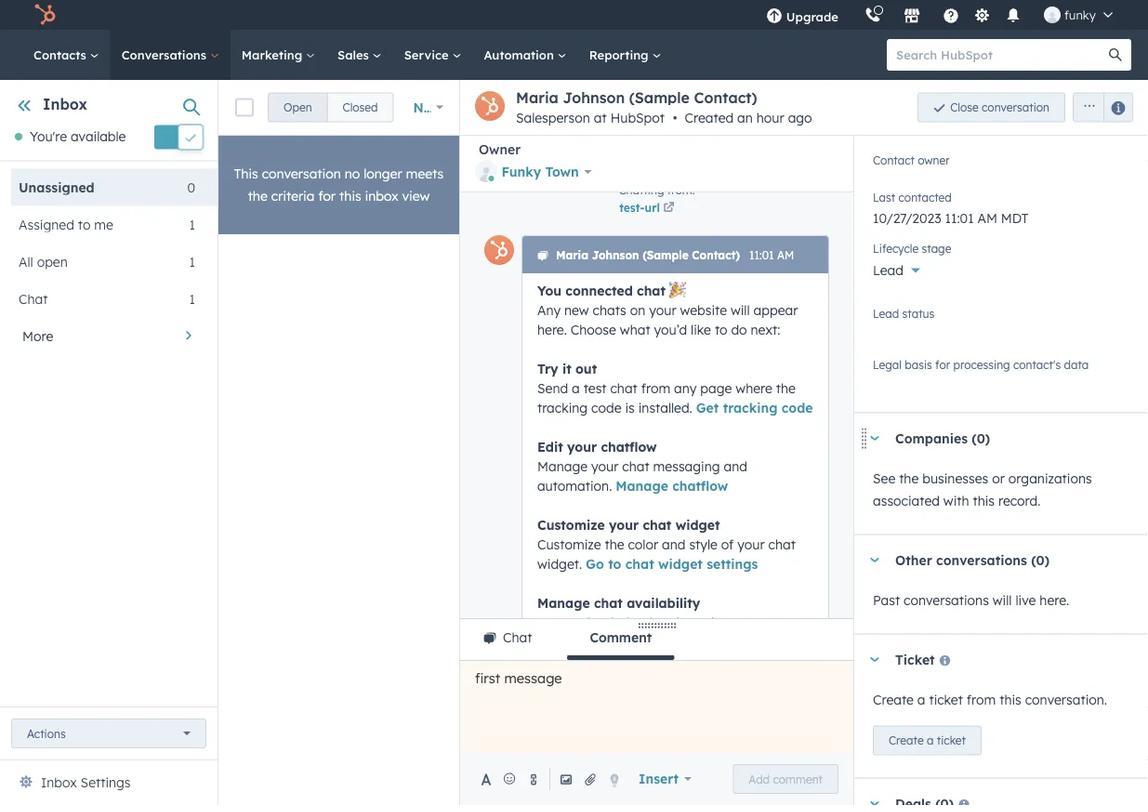 Task type: vqa. For each thing, say whether or not it's contained in the screenshot.
the topmost the conversations
yes



Task type: locate. For each thing, give the bounding box(es) containing it.
to left do
[[715, 321, 728, 337]]

you
[[538, 282, 562, 298]]

0 horizontal spatial a
[[572, 380, 580, 396]]

0 vertical spatial lead
[[873, 262, 904, 279]]

0 vertical spatial on
[[630, 301, 646, 318]]

inbox left the settings
[[41, 775, 77, 791]]

1 horizontal spatial and
[[724, 458, 748, 474]]

1 vertical spatial on
[[718, 614, 734, 630]]

1 horizontal spatial chatflow
[[673, 477, 729, 493]]

johnson for maria johnson (sample contact) salesperson at hubspot • created an hour ago
[[563, 88, 625, 107]]

ticket down create a ticket from this conversation.
[[937, 734, 967, 748]]

chat up more
[[19, 291, 48, 307]]

Search HubSpot search field
[[887, 39, 1115, 71]]

inbox
[[365, 188, 399, 204]]

tracking down send
[[538, 399, 588, 415]]

ticket
[[930, 691, 964, 708], [937, 734, 967, 748]]

manage up up
[[538, 594, 590, 611]]

a inside button
[[927, 734, 934, 748]]

0 vertical spatial manage
[[538, 458, 588, 474]]

1 vertical spatial caret image
[[870, 657, 881, 662]]

link opens in a new window image
[[664, 200, 675, 216], [664, 202, 675, 213]]

widget down "style"
[[659, 555, 703, 572]]

1 caret image from the top
[[870, 436, 881, 441]]

chat left set
[[503, 630, 532, 646]]

0 vertical spatial this
[[340, 188, 362, 204]]

contact
[[873, 153, 915, 167]]

0 vertical spatial (sample
[[630, 88, 690, 107]]

this down the "ticket" dropdown button
[[1000, 691, 1022, 708]]

0 horizontal spatial will
[[731, 301, 750, 318]]

3 1 from the top
[[189, 291, 195, 307]]

manage for chatflow
[[616, 477, 669, 493]]

2 code from the left
[[782, 399, 813, 415]]

0 vertical spatial for
[[319, 188, 336, 204]]

contact) up created
[[694, 88, 758, 107]]

1 vertical spatial a
[[918, 691, 926, 708]]

conversation inside this conversation no longer meets the criteria for this inbox view
[[262, 166, 341, 182]]

automation.
[[538, 477, 612, 493]]

1 vertical spatial caret image
[[870, 802, 881, 806]]

status
[[903, 307, 935, 320]]

this inside see the businesses or organizations associated with this record.
[[973, 492, 995, 509]]

0 vertical spatial customize
[[538, 516, 605, 533]]

1 lead from the top
[[873, 262, 904, 279]]

inbox for inbox
[[43, 95, 88, 113]]

2 vertical spatial 1
[[189, 291, 195, 307]]

1 link opens in a new window image from the top
[[664, 200, 675, 216]]

caret image up see
[[870, 436, 881, 441]]

1 vertical spatial inbox
[[41, 775, 77, 791]]

maria johnson (sample contact) main content
[[219, 0, 1149, 806]]

chats
[[593, 301, 627, 318]]

to inside you connected chat 🎉 any new chats on your website will appear here. choose what you'd like to do next:
[[715, 321, 728, 337]]

(sample inside maria johnson (sample contact) salesperson at hubspot • created an hour ago
[[630, 88, 690, 107]]

from up installed.
[[642, 380, 671, 396]]

1 vertical spatial from
[[967, 691, 997, 708]]

chat right up
[[581, 614, 608, 630]]

your up color
[[609, 516, 639, 533]]

your left team's
[[737, 614, 765, 630]]

ticket up create a ticket button
[[930, 691, 964, 708]]

tracking inside the try it out send a test chat from any page where the tracking code is installed.
[[538, 399, 588, 415]]

a for create a ticket
[[927, 734, 934, 748]]

0 vertical spatial ticket
[[930, 691, 964, 708]]

widget
[[676, 516, 720, 533], [659, 555, 703, 572]]

manage down "messaging"
[[616, 477, 669, 493]]

0 vertical spatial caret image
[[870, 558, 881, 563]]

will up do
[[731, 301, 750, 318]]

group down the sales
[[268, 93, 394, 122]]

help image
[[943, 8, 960, 25]]

2 caret image from the top
[[870, 802, 881, 806]]

conversation for close
[[982, 100, 1050, 114]]

0 vertical spatial chat
[[19, 291, 48, 307]]

companies (0)
[[896, 430, 991, 447]]

the up associated
[[900, 470, 919, 486]]

conversations
[[122, 47, 210, 62]]

for right basis
[[936, 358, 951, 372]]

caret image for the "ticket" dropdown button
[[870, 657, 881, 662]]

owner
[[918, 153, 950, 167], [895, 160, 933, 176]]

chatflow down is
[[601, 438, 657, 454]]

1 vertical spatial chatflow
[[673, 477, 729, 493]]

2 vertical spatial manage
[[538, 594, 590, 611]]

ticket button
[[855, 635, 1130, 685]]

hour
[[757, 110, 785, 126]]

group
[[268, 93, 394, 122], [1066, 93, 1134, 122]]

widget.
[[538, 555, 582, 572]]

conversation up criteria
[[262, 166, 341, 182]]

1 vertical spatial and
[[662, 536, 686, 552]]

conversations
[[937, 552, 1028, 568], [904, 592, 990, 608]]

ticket inside button
[[937, 734, 967, 748]]

a down ticket
[[918, 691, 926, 708]]

1 vertical spatial manage
[[616, 477, 669, 493]]

your right of
[[738, 536, 765, 552]]

1 vertical spatial create
[[889, 734, 924, 748]]

this down the or
[[973, 492, 995, 509]]

1 tracking from the left
[[538, 399, 588, 415]]

and up go to chat widget settings
[[662, 536, 686, 552]]

1 vertical spatial widget
[[659, 555, 703, 572]]

your up automation.
[[592, 458, 619, 474]]

0 horizontal spatial to
[[78, 216, 91, 232]]

(sample for maria johnson (sample contact) 11:01 am
[[643, 248, 689, 262]]

1 group from the left
[[268, 93, 394, 122]]

0 vertical spatial will
[[731, 301, 750, 318]]

1 vertical spatial contact)
[[692, 248, 740, 262]]

funky
[[502, 164, 542, 180]]

any
[[538, 301, 561, 318]]

widget inside customize your chat widget customize the color and style of your chat widget.
[[676, 516, 720, 533]]

(sample for maria johnson (sample contact) salesperson at hubspot • created an hour ago
[[630, 88, 690, 107]]

0 vertical spatial conversation
[[982, 100, 1050, 114]]

2 caret image from the top
[[870, 657, 881, 662]]

service link
[[393, 30, 473, 80]]

from down the "ticket" dropdown button
[[967, 691, 997, 708]]

0 vertical spatial create
[[873, 691, 914, 708]]

me
[[94, 216, 113, 232]]

0 vertical spatial a
[[572, 380, 580, 396]]

1 vertical spatial to
[[715, 321, 728, 337]]

1 vertical spatial here.
[[1040, 592, 1070, 608]]

sales
[[338, 47, 373, 62]]

and inside edit your chatflow manage your chat messaging and automation.
[[724, 458, 748, 474]]

maria inside maria johnson (sample contact) salesperson at hubspot • created an hour ago
[[516, 88, 559, 107]]

customize down automation.
[[538, 516, 605, 533]]

0 vertical spatial chatflow
[[601, 438, 657, 454]]

2 horizontal spatial to
[[715, 321, 728, 337]]

1 horizontal spatial for
[[936, 358, 951, 372]]

group down search button
[[1066, 93, 1134, 122]]

0 vertical spatial widget
[[676, 516, 720, 533]]

1 horizontal spatial on
[[718, 614, 734, 630]]

manage up automation.
[[538, 458, 588, 474]]

the inside the try it out send a test chat from any page where the tracking code is installed.
[[777, 380, 796, 396]]

caret image left "other"
[[870, 558, 881, 563]]

lead left status
[[873, 307, 900, 320]]

to left me
[[78, 216, 91, 232]]

0 vertical spatial conversations
[[937, 552, 1028, 568]]

will left the live
[[993, 592, 1013, 608]]

(sample
[[630, 88, 690, 107], [643, 248, 689, 262]]

here. down any
[[538, 321, 567, 337]]

2 1 from the top
[[189, 253, 195, 270]]

to right "go"
[[608, 555, 622, 572]]

2 horizontal spatial a
[[927, 734, 934, 748]]

chatflow
[[601, 438, 657, 454], [673, 477, 729, 493]]

caret image left ticket
[[870, 657, 881, 662]]

0 horizontal spatial from
[[642, 380, 671, 396]]

2 lead from the top
[[873, 307, 900, 320]]

like
[[691, 321, 712, 337]]

manage inside edit your chatflow manage your chat messaging and automation.
[[538, 458, 588, 474]]

caret image for companies (0) dropdown button
[[870, 436, 881, 441]]

the down this
[[248, 188, 268, 204]]

0 vertical spatial to
[[78, 216, 91, 232]]

the left color
[[605, 536, 625, 552]]

caret image down create a ticket button
[[870, 802, 881, 806]]

1 horizontal spatial this
[[973, 492, 995, 509]]

Last contacted text field
[[873, 201, 1130, 231]]

for right criteria
[[319, 188, 336, 204]]

contact) inside maria johnson (sample contact) salesperson at hubspot • created an hour ago
[[694, 88, 758, 107]]

(sample up 🎉
[[643, 248, 689, 262]]

will inside you connected chat 🎉 any new chats on your website will appear here. choose what you'd like to do next:
[[731, 301, 750, 318]]

more
[[22, 328, 53, 344]]

0 horizontal spatial (0)
[[972, 430, 991, 447]]

1 horizontal spatial tracking
[[723, 399, 778, 415]]

here. right the live
[[1040, 592, 1070, 608]]

0 vertical spatial maria
[[516, 88, 559, 107]]

1 vertical spatial customize
[[538, 536, 601, 552]]

chat up is
[[611, 380, 638, 396]]

customize up widget. at the bottom of the page
[[538, 536, 601, 552]]

add comment button
[[733, 765, 839, 794]]

on right based
[[718, 614, 734, 630]]

1 horizontal spatial chat
[[503, 630, 532, 646]]

on up what
[[630, 301, 646, 318]]

from inside the try it out send a test chat from any page where the tracking code is installed.
[[642, 380, 671, 396]]

data
[[1065, 358, 1090, 372]]

menu
[[753, 0, 1126, 30]]

a down create a ticket from this conversation.
[[927, 734, 934, 748]]

0 horizontal spatial group
[[268, 93, 394, 122]]

ticket for create a ticket from this conversation.
[[930, 691, 964, 708]]

manage for chat
[[538, 594, 590, 611]]

calling icon button
[[858, 3, 889, 27]]

1 horizontal spatial conversation
[[982, 100, 1050, 114]]

funky town image
[[1045, 7, 1061, 23]]

code
[[592, 399, 622, 415], [782, 399, 813, 415]]

0 vertical spatial and
[[724, 458, 748, 474]]

caret image inside the "ticket" dropdown button
[[870, 657, 881, 662]]

0 vertical spatial johnson
[[563, 88, 625, 107]]

chatflow down "messaging"
[[673, 477, 729, 493]]

1 vertical spatial lead
[[873, 307, 900, 320]]

team's
[[768, 614, 809, 630]]

(sample up the •
[[630, 88, 690, 107]]

lead
[[873, 262, 904, 279], [873, 307, 900, 320]]

your up you'd
[[649, 301, 677, 318]]

contact) left 11:01
[[692, 248, 740, 262]]

caret image
[[870, 436, 881, 441], [870, 657, 881, 662]]

chatflow inside edit your chatflow manage your chat messaging and automation.
[[601, 438, 657, 454]]

conversations up past conversations will live here.
[[937, 552, 1028, 568]]

and
[[724, 458, 748, 474], [662, 536, 686, 552]]

conversations for will
[[904, 592, 990, 608]]

from
[[642, 380, 671, 396], [967, 691, 997, 708]]

conversation for this
[[262, 166, 341, 182]]

0 horizontal spatial conversation
[[262, 166, 341, 182]]

johnson
[[563, 88, 625, 107], [592, 248, 639, 262]]

chat inside chat button
[[503, 630, 532, 646]]

maria up salesperson at top
[[516, 88, 559, 107]]

see the businesses or organizations associated with this record.
[[873, 470, 1093, 509]]

service
[[404, 47, 452, 62]]

1 for open
[[189, 253, 195, 270]]

1 vertical spatial (sample
[[643, 248, 689, 262]]

2 vertical spatial to
[[608, 555, 622, 572]]

johnson up connected
[[592, 248, 639, 262]]

caret image inside companies (0) dropdown button
[[870, 436, 881, 441]]

edit
[[538, 438, 563, 454]]

group containing open
[[268, 93, 394, 122]]

conversation inside button
[[982, 100, 1050, 114]]

(0) up businesses
[[972, 430, 991, 447]]

conversation right close
[[982, 100, 1050, 114]]

0 vertical spatial inbox
[[43, 95, 88, 113]]

chat right of
[[769, 536, 796, 552]]

0 horizontal spatial on
[[630, 301, 646, 318]]

0 horizontal spatial chatflow
[[601, 438, 657, 454]]

lead button
[[873, 252, 1130, 283]]

1 horizontal spatial a
[[918, 691, 926, 708]]

chat
[[19, 291, 48, 307], [503, 630, 532, 646]]

a left the test
[[572, 380, 580, 396]]

no owner button
[[873, 150, 1130, 180]]

and inside customize your chat widget customize the color and style of your chat widget.
[[662, 536, 686, 552]]

settings link
[[971, 5, 994, 25]]

0 vertical spatial 1
[[189, 216, 195, 232]]

notifications image
[[1005, 8, 1022, 25]]

test-
[[620, 200, 645, 214]]

0 vertical spatial caret image
[[870, 436, 881, 441]]

hubspot image
[[33, 4, 56, 26]]

1
[[189, 216, 195, 232], [189, 253, 195, 270], [189, 291, 195, 307]]

set
[[538, 614, 558, 630]]

lead status
[[873, 307, 935, 320]]

lead for lead
[[873, 262, 904, 279]]

0 vertical spatial from
[[642, 380, 671, 396]]

widget up "style"
[[676, 516, 720, 533]]

your inside "manage chat availability set up chat behaviour based on your team's availability."
[[737, 614, 765, 630]]

other conversations (0)
[[896, 552, 1050, 568]]

get
[[696, 399, 719, 415]]

1 vertical spatial maria
[[556, 248, 589, 262]]

upgrade image
[[766, 8, 783, 25]]

the inside this conversation no longer meets the criteria for this inbox view
[[248, 188, 268, 204]]

this down no
[[340, 188, 362, 204]]

chat up manage chatflow link
[[623, 458, 650, 474]]

notifications button
[[998, 0, 1030, 30]]

create inside create a ticket button
[[889, 734, 924, 748]]

inbox for inbox settings
[[41, 775, 77, 791]]

you're available image
[[15, 133, 22, 141]]

conversations down other conversations (0)
[[904, 592, 990, 608]]

and right "messaging"
[[724, 458, 748, 474]]

1 caret image from the top
[[870, 558, 881, 563]]

1 vertical spatial (0)
[[1032, 552, 1050, 568]]

1 1 from the top
[[189, 216, 195, 232]]

1 vertical spatial this
[[973, 492, 995, 509]]

settings image
[[974, 8, 991, 25]]

chat inside you connected chat 🎉 any new chats on your website will appear here. choose what you'd like to do next:
[[637, 282, 666, 298]]

create
[[873, 691, 914, 708], [889, 734, 924, 748]]

lead inside popup button
[[873, 262, 904, 279]]

maria up you
[[556, 248, 589, 262]]

1 vertical spatial 1
[[189, 253, 195, 270]]

1 horizontal spatial (0)
[[1032, 552, 1050, 568]]

0 vertical spatial contact)
[[694, 88, 758, 107]]

2 vertical spatial a
[[927, 734, 934, 748]]

1 vertical spatial will
[[993, 592, 1013, 608]]

this inside this conversation no longer meets the criteria for this inbox view
[[340, 188, 362, 204]]

1 horizontal spatial here.
[[1040, 592, 1070, 608]]

last
[[873, 190, 896, 204]]

add
[[749, 773, 770, 786]]

0 horizontal spatial tracking
[[538, 399, 588, 415]]

1 horizontal spatial to
[[608, 555, 622, 572]]

1 vertical spatial conversations
[[904, 592, 990, 608]]

Open button
[[268, 93, 328, 122]]

chat
[[637, 282, 666, 298], [611, 380, 638, 396], [623, 458, 650, 474], [643, 516, 672, 533], [769, 536, 796, 552], [626, 555, 655, 572], [594, 594, 623, 611], [581, 614, 608, 630]]

settings
[[81, 775, 131, 791]]

0 horizontal spatial for
[[319, 188, 336, 204]]

the right where
[[777, 380, 796, 396]]

other conversations (0) button
[[855, 535, 1130, 585]]

on inside you connected chat 🎉 any new chats on your website will appear here. choose what you'd like to do next:
[[630, 301, 646, 318]]

view
[[402, 188, 430, 204]]

conversations inside dropdown button
[[937, 552, 1028, 568]]

1 vertical spatial johnson
[[592, 248, 639, 262]]

johnson up at
[[563, 88, 625, 107]]

1 horizontal spatial code
[[782, 399, 813, 415]]

1 vertical spatial chat
[[503, 630, 532, 646]]

on
[[630, 301, 646, 318], [718, 614, 734, 630]]

0 horizontal spatial code
[[592, 399, 622, 415]]

inbox up you're available
[[43, 95, 88, 113]]

contact) for maria johnson (sample contact) salesperson at hubspot • created an hour ago
[[694, 88, 758, 107]]

owner up last contacted
[[895, 160, 933, 176]]

0 horizontal spatial and
[[662, 536, 686, 552]]

you connected chat 🎉 any new chats on your website will appear here. choose what you'd like to do next:
[[538, 282, 799, 337]]

marketplaces button
[[893, 0, 932, 30]]

tracking down where
[[723, 399, 778, 415]]

0 vertical spatial here.
[[538, 321, 567, 337]]

1 customize from the top
[[538, 516, 605, 533]]

chat left 🎉
[[637, 282, 666, 298]]

lead down lifecycle
[[873, 262, 904, 279]]

2 horizontal spatial this
[[1000, 691, 1022, 708]]

1 vertical spatial conversation
[[262, 166, 341, 182]]

(0) up the live
[[1032, 552, 1050, 568]]

2 vertical spatial this
[[1000, 691, 1022, 708]]

1 horizontal spatial group
[[1066, 93, 1134, 122]]

widget for to
[[659, 555, 703, 572]]

0 vertical spatial (0)
[[972, 430, 991, 447]]

1 code from the left
[[592, 399, 622, 415]]

is
[[626, 399, 635, 415]]

conversation
[[982, 100, 1050, 114], [262, 166, 341, 182]]

you'd
[[654, 321, 688, 337]]

contact) for maria johnson (sample contact) 11:01 am
[[692, 248, 740, 262]]

johnson inside maria johnson (sample contact) salesperson at hubspot • created an hour ago
[[563, 88, 625, 107]]

caret image
[[870, 558, 881, 563], [870, 802, 881, 806]]

manage chat availability set up chat behaviour based on your team's availability.
[[538, 594, 809, 650]]

1 vertical spatial ticket
[[937, 734, 967, 748]]

0 horizontal spatial this
[[340, 188, 362, 204]]

0 horizontal spatial here.
[[538, 321, 567, 337]]

funky
[[1065, 7, 1097, 22]]

manage inside "manage chat availability set up chat behaviour based on your team's availability."
[[538, 594, 590, 611]]

conversations for (0)
[[937, 552, 1028, 568]]



Task type: describe. For each thing, give the bounding box(es) containing it.
🎉
[[670, 282, 683, 298]]

with
[[944, 492, 970, 509]]

contact owner no owner
[[873, 153, 950, 176]]

newest button
[[401, 89, 461, 126]]

maria for maria johnson (sample contact) 11:01 am
[[556, 248, 589, 262]]

page
[[701, 380, 732, 396]]

insert button
[[627, 761, 704, 798]]

marketing link
[[231, 30, 327, 80]]

2 link opens in a new window image from the top
[[664, 202, 675, 213]]

go
[[586, 555, 604, 572]]

this
[[234, 166, 258, 182]]

0
[[187, 179, 195, 195]]

any
[[674, 380, 697, 396]]

available
[[71, 129, 126, 145]]

your right 'edit'
[[567, 438, 597, 454]]

all
[[19, 253, 33, 270]]

legal
[[873, 358, 902, 372]]

chat button
[[460, 620, 556, 660]]

chat up comment
[[594, 594, 623, 611]]

2 customize from the top
[[538, 536, 601, 552]]

url
[[645, 200, 660, 214]]

closed
[[343, 100, 378, 114]]

owner
[[479, 141, 521, 158]]

lifecycle
[[873, 241, 919, 255]]

here. inside you connected chat 🎉 any new chats on your website will appear here. choose what you'd like to do next:
[[538, 321, 567, 337]]

and for color
[[662, 536, 686, 552]]

johnson for maria johnson (sample contact) 11:01 am
[[592, 248, 639, 262]]

this conversation no longer meets the criteria for this inbox view
[[234, 166, 444, 204]]

2 group from the left
[[1066, 93, 1134, 122]]

insert
[[639, 771, 679, 787]]

availability
[[627, 594, 701, 611]]

2 tracking from the left
[[723, 399, 778, 415]]

style
[[690, 536, 718, 552]]

1 for to
[[189, 216, 195, 232]]

and for messaging
[[724, 458, 748, 474]]

go to chat widget settings link
[[586, 555, 758, 572]]

chatting
[[619, 183, 665, 197]]

a inside the try it out send a test chat from any page where the tracking code is installed.
[[572, 380, 580, 396]]

town
[[546, 164, 579, 180]]

basis
[[905, 358, 933, 372]]

availability.
[[538, 633, 607, 650]]

chatting from:
[[619, 183, 695, 197]]

installed.
[[639, 399, 693, 415]]

all open
[[19, 253, 68, 270]]

go to chat widget settings
[[586, 555, 758, 572]]

1 horizontal spatial from
[[967, 691, 997, 708]]

to for assigned to me
[[78, 216, 91, 232]]

manage chatflow
[[616, 477, 729, 493]]

do
[[732, 321, 748, 337]]

conversations link
[[110, 30, 231, 80]]

create for create a ticket from this conversation.
[[873, 691, 914, 708]]

connected
[[566, 282, 633, 298]]

Closed button
[[327, 93, 394, 122]]

create a ticket button
[[873, 726, 982, 756]]

upgrade
[[787, 9, 839, 24]]

search button
[[1100, 39, 1132, 71]]

code inside the try it out send a test chat from any page where the tracking code is installed.
[[592, 399, 622, 415]]

comment button
[[567, 620, 675, 660]]

1 horizontal spatial will
[[993, 592, 1013, 608]]

chat down color
[[626, 555, 655, 572]]

owner up contacted
[[918, 153, 950, 167]]

your inside you connected chat 🎉 any new chats on your website will appear here. choose what you'd like to do next:
[[649, 301, 677, 318]]

what
[[620, 321, 651, 337]]

website
[[680, 301, 727, 318]]

contacts
[[33, 47, 90, 62]]

record.
[[999, 492, 1041, 509]]

of
[[722, 536, 734, 552]]

open
[[284, 100, 312, 114]]

automation link
[[473, 30, 578, 80]]

appear
[[754, 301, 799, 318]]

test
[[584, 380, 607, 396]]

reporting link
[[578, 30, 673, 80]]

chat inside edit your chatflow manage your chat messaging and automation.
[[623, 458, 650, 474]]

on inside "manage chat availability set up chat behaviour based on your team's availability."
[[718, 614, 734, 630]]

organizations
[[1009, 470, 1093, 486]]

chat inside the try it out send a test chat from any page where the tracking code is installed.
[[611, 380, 638, 396]]

comment
[[773, 773, 823, 786]]

close conversation button
[[918, 93, 1066, 122]]

from:
[[668, 183, 695, 197]]

businesses
[[923, 470, 989, 486]]

inbox settings
[[41, 775, 131, 791]]

funky button
[[1033, 0, 1125, 30]]

ago
[[788, 110, 813, 126]]

companies (0) button
[[855, 413, 1130, 463]]

behaviour
[[612, 614, 673, 630]]

longer
[[364, 166, 402, 182]]

a for create a ticket from this conversation.
[[918, 691, 926, 708]]

manage chatflow link
[[616, 477, 729, 493]]

get tracking code link
[[696, 399, 813, 415]]

add comment
[[749, 773, 823, 786]]

it
[[563, 360, 572, 376]]

contact's
[[1014, 358, 1062, 372]]

hubspot
[[611, 110, 665, 126]]

marketplaces image
[[904, 8, 921, 25]]

up
[[561, 614, 577, 630]]

no
[[345, 166, 360, 182]]

caret image inside other conversations (0) dropdown button
[[870, 558, 881, 563]]

menu containing funky
[[753, 0, 1126, 30]]

maria for maria johnson (sample contact) salesperson at hubspot • created an hour ago
[[516, 88, 559, 107]]

you're
[[30, 129, 67, 145]]

legal basis for processing contact's data
[[873, 358, 1090, 372]]

message
[[505, 670, 562, 687]]

to for go to chat widget settings
[[608, 555, 622, 572]]

add comment group
[[733, 765, 839, 794]]

maria johnson (sample contact) 11:01 am
[[556, 248, 795, 262]]

last contacted
[[873, 190, 952, 204]]

out
[[576, 360, 597, 376]]

ticket for create a ticket
[[937, 734, 967, 748]]

no
[[873, 160, 892, 176]]

am
[[778, 248, 795, 262]]

for inside this conversation no longer meets the criteria for this inbox view
[[319, 188, 336, 204]]

past conversations will live here.
[[873, 592, 1070, 608]]

conversation.
[[1026, 691, 1108, 708]]

meets
[[406, 166, 444, 182]]

past
[[873, 592, 901, 608]]

you're available
[[30, 129, 126, 145]]

send
[[538, 380, 568, 396]]

companies
[[896, 430, 968, 447]]

0 horizontal spatial chat
[[19, 291, 48, 307]]

widget for your
[[676, 516, 720, 533]]

the inside customize your chat widget customize the color and style of your chat widget.
[[605, 536, 625, 552]]

help button
[[936, 0, 967, 30]]

create for create a ticket
[[889, 734, 924, 748]]

get tracking code
[[696, 399, 813, 415]]

search image
[[1110, 48, 1123, 61]]

test-url link
[[619, 198, 695, 216]]

other
[[896, 552, 933, 568]]

1 vertical spatial for
[[936, 358, 951, 372]]

chat up color
[[643, 516, 672, 533]]

calling icon image
[[865, 7, 882, 24]]

the inside see the businesses or organizations associated with this record.
[[900, 470, 919, 486]]

contacts link
[[22, 30, 110, 80]]

inbox settings link
[[41, 772, 131, 794]]

lead for lead status
[[873, 307, 900, 320]]



